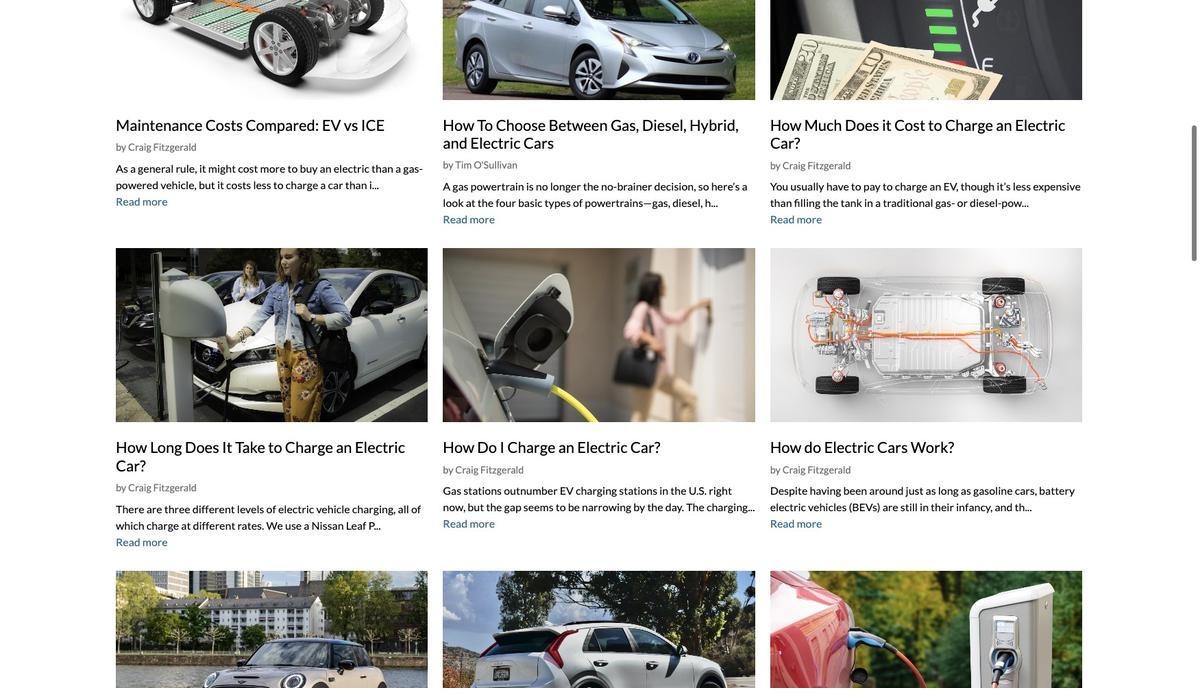 Task type: describe. For each thing, give the bounding box(es) containing it.
cost
[[238, 162, 258, 175]]

at inside there are three different levels of electric vehicle charging, all of which charge at different rates. we use a nissan leaf p... read more
[[181, 519, 191, 532]]

more inside despite having been around just as long as gasoline cars, battery electric vehicles (bevs) are still in their infancy, and th... read more
[[797, 517, 823, 530]]

infancy,
[[957, 501, 993, 514]]

read more link for how much does it cost to charge an electric car?
[[771, 213, 823, 226]]

still
[[901, 501, 918, 514]]

maintenance costs compared: ev vs ice
[[116, 116, 385, 134]]

long
[[150, 439, 182, 457]]

how to choose between gas, diesel, hybrid, and electric cars image
[[443, 0, 756, 100]]

be
[[568, 501, 580, 514]]

more inside there are three different levels of electric vehicle charging, all of which charge at different rates. we use a nissan leaf p... read more
[[143, 536, 168, 549]]

rule,
[[176, 162, 197, 175]]

traditional
[[884, 196, 934, 209]]

by for how do electric cars work?
[[771, 464, 781, 476]]

use
[[285, 519, 302, 532]]

there are three different levels of electric vehicle charging, all of which charge at different rates. we use a nissan leaf p... read more
[[116, 503, 421, 549]]

o'sullivan
[[474, 159, 518, 171]]

seems
[[524, 501, 554, 514]]

2 vertical spatial it
[[217, 178, 224, 191]]

longer
[[551, 180, 581, 193]]

the
[[687, 501, 705, 514]]

vs
[[344, 116, 358, 134]]

th...
[[1015, 501, 1033, 514]]

their
[[931, 501, 955, 514]]

despite having been around just as long as gasoline cars, battery electric vehicles (bevs) are still in their infancy, and th... read more
[[771, 485, 1075, 530]]

charging
[[576, 485, 617, 498]]

craig for how much does it cost to charge an electric car?
[[783, 159, 806, 171]]

read more link for how long does it take to charge an electric car?
[[116, 536, 168, 549]]

i
[[500, 439, 505, 457]]

tank
[[841, 196, 863, 209]]

read more link for how to choose between gas, diesel, hybrid, and electric cars
[[443, 213, 495, 226]]

car
[[328, 178, 343, 191]]

we
[[266, 519, 283, 532]]

gap
[[504, 501, 522, 514]]

how do electric cars work? image
[[771, 248, 1083, 423]]

do
[[805, 439, 822, 457]]

1 vertical spatial than
[[345, 178, 367, 191]]

a
[[443, 180, 451, 193]]

you
[[771, 180, 789, 193]]

does for much
[[846, 116, 880, 134]]

1 vertical spatial it
[[199, 162, 206, 175]]

to left buy
[[288, 162, 298, 175]]

car? for how long does it take to charge an electric car?
[[116, 457, 146, 475]]

rates.
[[238, 519, 264, 532]]

every electric car under $40,000 in 2023 image
[[116, 571, 428, 689]]

1 horizontal spatial of
[[411, 503, 421, 516]]

costs
[[226, 178, 251, 191]]

take
[[235, 439, 265, 457]]

than inside you usually have to pay to charge an ev, though it's less expensive than filling the tank in a traditional gas- or diesel-pow... read more
[[771, 196, 792, 209]]

in inside gas stations outnumber ev charging stations in the u.s. right now, but the gap seems to be narrowing by the day. the charging... read more
[[660, 485, 669, 498]]

how long does it take to charge an electric car?
[[116, 439, 405, 475]]

it inside how much does it cost to charge an electric car?
[[883, 116, 892, 134]]

here's
[[712, 180, 740, 193]]

so
[[699, 180, 710, 193]]

more inside gas stations outnumber ev charging stations in the u.s. right now, but the gap seems to be narrowing by the day. the charging... read more
[[470, 517, 495, 530]]

pay
[[864, 180, 881, 193]]

leaf
[[346, 519, 367, 532]]

just
[[906, 485, 924, 498]]

how do electric cars work? link
[[771, 439, 955, 457]]

craig for maintenance costs compared: ev vs ice
[[128, 141, 151, 153]]

by for how to choose between gas, diesel, hybrid, and electric cars
[[443, 159, 454, 171]]

charge inside you usually have to pay to charge an ev, though it's less expensive than filling the tank in a traditional gas- or diesel-pow... read more
[[895, 180, 928, 193]]

work?
[[911, 439, 955, 457]]

more inside a gas powertrain is no longer the no-brainer decision, so here's a look at the four basic types of powertrains—gas, diesel, h... read more
[[470, 213, 495, 226]]

are inside despite having been around just as long as gasoline cars, battery electric vehicles (bevs) are still in their infancy, and th... read more
[[883, 501, 899, 514]]

fitzgerald for much
[[808, 159, 851, 171]]

maintenance
[[116, 116, 203, 134]]

charge inside as a general rule, it might cost more to buy an electric than a gas- powered vehicle, but it costs less to charge a car than i... read more
[[286, 178, 318, 191]]

gas stations outnumber ev charging stations in the u.s. right now, but the gap seems to be narrowing by the day. the charging... read more
[[443, 485, 755, 530]]

a inside you usually have to pay to charge an ev, though it's less expensive than filling the tank in a traditional gas- or diesel-pow... read more
[[876, 196, 881, 209]]

ice
[[361, 116, 385, 134]]

decision,
[[655, 180, 697, 193]]

you usually have to pay to charge an ev, though it's less expensive than filling the tank in a traditional gas- or diesel-pow... read more
[[771, 180, 1081, 226]]

how much does it cost to charge an electric car? link
[[771, 116, 1066, 152]]

been
[[844, 485, 868, 498]]

1 horizontal spatial charge
[[508, 439, 556, 457]]

costs
[[206, 116, 243, 134]]

between
[[549, 116, 608, 134]]

pow...
[[1002, 196, 1029, 209]]

2 stations from the left
[[620, 485, 658, 498]]

p...
[[369, 519, 381, 532]]

electric for how to choose between gas, diesel, hybrid, and electric cars
[[471, 134, 521, 152]]

less inside you usually have to pay to charge an ev, though it's less expensive than filling the tank in a traditional gas- or diesel-pow... read more
[[1014, 180, 1032, 193]]

despite
[[771, 485, 808, 498]]

tim
[[456, 159, 472, 171]]

fitzgerald for do
[[481, 464, 524, 476]]

how do i charge an electric car?
[[443, 439, 661, 457]]

to inside how much does it cost to charge an electric car?
[[929, 116, 943, 134]]

by craig fitzgerald for costs
[[116, 141, 197, 153]]

2 as from the left
[[961, 485, 972, 498]]

electric for how long does it take to charge an electric car?
[[355, 439, 405, 457]]

as
[[116, 162, 128, 175]]

does for long
[[185, 439, 219, 457]]

(bevs)
[[849, 501, 881, 514]]

three
[[164, 503, 190, 516]]

i...
[[369, 178, 379, 191]]

by for how long does it take to charge an electric car?
[[116, 482, 126, 494]]

the down powertrain
[[478, 196, 494, 209]]

charge inside there are three different levels of electric vehicle charging, all of which charge at different rates. we use a nissan leaf p... read more
[[147, 519, 179, 532]]

the up the day.
[[671, 485, 687, 498]]

electric for how much does it cost to charge an electric car?
[[1016, 116, 1066, 134]]

maintenance costs compared: ev vs ice link
[[116, 116, 385, 134]]

to right costs
[[274, 178, 284, 191]]

0 horizontal spatial of
[[267, 503, 276, 516]]

an inside as a general rule, it might cost more to buy an electric than a gas- powered vehicle, but it costs less to charge a car than i... read more
[[320, 162, 332, 175]]

right
[[709, 485, 732, 498]]

read more link for how do electric cars work?
[[771, 517, 823, 530]]

by for how do i charge an electric car?
[[443, 464, 454, 476]]

diesel,
[[642, 116, 687, 134]]

read inside a gas powertrain is no longer the no-brainer decision, so here's a look at the four basic types of powertrains—gas, diesel, h... read more
[[443, 213, 468, 226]]

though
[[961, 180, 995, 193]]

gasoline
[[974, 485, 1013, 498]]

compared:
[[246, 116, 319, 134]]

car? for how much does it cost to charge an electric car?
[[771, 134, 801, 152]]

cars,
[[1015, 485, 1038, 498]]

it's
[[997, 180, 1011, 193]]

0 vertical spatial different
[[193, 503, 235, 516]]

expensive
[[1034, 180, 1081, 193]]

how to choose between gas, diesel, hybrid, and electric cars
[[443, 116, 739, 152]]

hybrid,
[[690, 116, 739, 134]]

charge for cost
[[946, 116, 994, 134]]

usually
[[791, 180, 825, 193]]

by tim o'sullivan
[[443, 159, 518, 171]]

is
[[527, 180, 534, 193]]

buy
[[300, 162, 318, 175]]

much
[[805, 116, 843, 134]]

but inside as a general rule, it might cost more to buy an electric than a gas- powered vehicle, but it costs less to charge a car than i... read more
[[199, 178, 215, 191]]

outnumber
[[504, 485, 558, 498]]

ev for charging
[[560, 485, 574, 498]]

day.
[[666, 501, 684, 514]]

how long does it take to charge an electric car? link
[[116, 439, 405, 475]]

1 vertical spatial different
[[193, 519, 235, 532]]

to inside gas stations outnumber ev charging stations in the u.s. right now, but the gap seems to be narrowing by the day. the charging... read more
[[556, 501, 566, 514]]

electric inside there are three different levels of electric vehicle charging, all of which charge at different rates. we use a nissan leaf p... read more
[[278, 503, 314, 516]]

how long does it take to charge an electric car? image
[[116, 248, 428, 423]]

1 horizontal spatial car?
[[631, 439, 661, 457]]

an up the be
[[559, 439, 575, 457]]

look
[[443, 196, 464, 209]]

how for how long does it take to charge an electric car?
[[116, 439, 147, 457]]



Task type: vqa. For each thing, say whether or not it's contained in the screenshot.
HYBRID & ELECTRIC dropdown button
no



Task type: locate. For each thing, give the bounding box(es) containing it.
diesel,
[[673, 196, 703, 209]]

different left "rates."
[[193, 519, 235, 532]]

general
[[138, 162, 174, 175]]

does
[[846, 116, 880, 134], [185, 439, 219, 457]]

it left cost
[[883, 116, 892, 134]]

how for how to choose between gas, diesel, hybrid, and electric cars
[[443, 116, 475, 134]]

cars
[[524, 134, 554, 152], [878, 439, 908, 457]]

of right types at the top of the page
[[573, 196, 583, 209]]

are left three
[[147, 503, 162, 516]]

0 horizontal spatial stations
[[464, 485, 502, 498]]

0 horizontal spatial at
[[181, 519, 191, 532]]

battery
[[1040, 485, 1075, 498]]

more
[[260, 162, 286, 175], [143, 195, 168, 208], [470, 213, 495, 226], [797, 213, 823, 226], [470, 517, 495, 530], [797, 517, 823, 530], [143, 536, 168, 549]]

craig for how do electric cars work?
[[783, 464, 806, 476]]

0 horizontal spatial gas-
[[403, 162, 423, 175]]

craig for how long does it take to charge an electric car?
[[128, 482, 151, 494]]

are down around
[[883, 501, 899, 514]]

1 vertical spatial at
[[181, 519, 191, 532]]

craig for how do i charge an electric car?
[[456, 464, 479, 476]]

by up as
[[116, 141, 126, 153]]

buying a used electric vehicle image
[[771, 571, 1083, 689]]

by
[[116, 141, 126, 153], [443, 159, 454, 171], [771, 159, 781, 171], [443, 464, 454, 476], [771, 464, 781, 476], [116, 482, 126, 494], [634, 501, 646, 514]]

no-
[[602, 180, 618, 193]]

read inside there are three different levels of electric vehicle charging, all of which charge at different rates. we use a nissan leaf p... read more
[[116, 536, 140, 549]]

1 horizontal spatial does
[[846, 116, 880, 134]]

powered
[[116, 178, 159, 191]]

at down three
[[181, 519, 191, 532]]

how for how do i charge an electric car?
[[443, 439, 475, 457]]

1 vertical spatial in
[[660, 485, 669, 498]]

electric inside how long does it take to charge an electric car?
[[355, 439, 405, 457]]

1 horizontal spatial as
[[961, 485, 972, 498]]

0 vertical spatial gas-
[[403, 162, 423, 175]]

gas- left or on the top of the page
[[936, 196, 956, 209]]

1 horizontal spatial less
[[1014, 180, 1032, 193]]

are inside there are three different levels of electric vehicle charging, all of which charge at different rates. we use a nissan leaf p... read more
[[147, 503, 162, 516]]

an up it's
[[997, 116, 1013, 134]]

of inside a gas powertrain is no longer the no-brainer decision, so here's a look at the four basic types of powertrains—gas, diesel, h... read more
[[573, 196, 583, 209]]

0 horizontal spatial as
[[926, 485, 937, 498]]

having
[[810, 485, 842, 498]]

charging...
[[707, 501, 755, 514]]

charge right take
[[285, 439, 333, 457]]

the inside you usually have to pay to charge an ev, though it's less expensive than filling the tank in a traditional gas- or diesel-pow... read more
[[823, 196, 839, 209]]

to left "pay"
[[852, 180, 862, 193]]

how to choose between gas, diesel, hybrid, and electric cars link
[[443, 116, 739, 152]]

in inside despite having been around just as long as gasoline cars, battery electric vehicles (bevs) are still in their infancy, and th... read more
[[920, 501, 929, 514]]

fitzgerald up rule,
[[153, 141, 197, 153]]

craig up gas
[[456, 464, 479, 476]]

in right the still
[[920, 501, 929, 514]]

gas
[[443, 485, 462, 498]]

read more link down filling
[[771, 213, 823, 226]]

no
[[536, 180, 548, 193]]

charge right cost
[[946, 116, 994, 134]]

to
[[478, 116, 493, 134]]

2 vertical spatial than
[[771, 196, 792, 209]]

long
[[939, 485, 959, 498]]

the left gap
[[486, 501, 502, 514]]

to right cost
[[929, 116, 943, 134]]

electric up "charging"
[[578, 439, 628, 457]]

all
[[398, 503, 409, 516]]

in down "pay"
[[865, 196, 874, 209]]

cost
[[895, 116, 926, 134]]

there
[[116, 503, 144, 516]]

how inside how to choose between gas, diesel, hybrid, and electric cars
[[443, 116, 475, 134]]

the left no-
[[583, 180, 599, 193]]

1 stations from the left
[[464, 485, 502, 498]]

now,
[[443, 501, 466, 514]]

ev up the be
[[560, 485, 574, 498]]

than left i...
[[345, 178, 367, 191]]

1 horizontal spatial cars
[[878, 439, 908, 457]]

of
[[573, 196, 583, 209], [267, 503, 276, 516], [411, 503, 421, 516]]

0 horizontal spatial ev
[[322, 116, 341, 134]]

at
[[466, 196, 476, 209], [181, 519, 191, 532]]

does left it
[[185, 439, 219, 457]]

read more link down which
[[116, 536, 168, 549]]

charging,
[[352, 503, 396, 516]]

electric right do
[[825, 439, 875, 457]]

1 horizontal spatial it
[[217, 178, 224, 191]]

1 horizontal spatial electric
[[334, 162, 370, 175]]

craig up usually
[[783, 159, 806, 171]]

0 vertical spatial at
[[466, 196, 476, 209]]

does right much
[[846, 116, 880, 134]]

by craig fitzgerald for do
[[771, 464, 851, 476]]

the down have
[[823, 196, 839, 209]]

and left th...
[[995, 501, 1013, 514]]

an inside you usually have to pay to charge an ev, though it's less expensive than filling the tank in a traditional gas- or diesel-pow... read more
[[930, 180, 942, 193]]

of up we on the left of the page
[[267, 503, 276, 516]]

2 horizontal spatial in
[[920, 501, 929, 514]]

read more link down look
[[443, 213, 495, 226]]

read more link down 'now,'
[[443, 517, 495, 530]]

less down cost
[[253, 178, 271, 191]]

0 horizontal spatial but
[[199, 178, 215, 191]]

1 vertical spatial but
[[468, 501, 484, 514]]

at right look
[[466, 196, 476, 209]]

vehicle
[[316, 503, 350, 516]]

by craig fitzgerald
[[116, 141, 197, 153], [771, 159, 851, 171], [443, 464, 524, 476], [771, 464, 851, 476], [116, 482, 197, 494]]

electric inside as a general rule, it might cost more to buy an electric than a gas- powered vehicle, but it costs less to charge a car than i... read more
[[334, 162, 370, 175]]

to inside how long does it take to charge an electric car?
[[268, 439, 282, 457]]

craig
[[128, 141, 151, 153], [783, 159, 806, 171], [456, 464, 479, 476], [783, 464, 806, 476], [128, 482, 151, 494]]

or
[[958, 196, 968, 209]]

an for you usually have to pay to charge an ev, though it's less expensive than filling the tank in a traditional gas- or diesel-pow... read more
[[930, 180, 942, 193]]

0 vertical spatial cars
[[524, 134, 554, 152]]

0 vertical spatial ev
[[322, 116, 341, 134]]

electric down despite
[[771, 501, 807, 514]]

than up i...
[[372, 162, 394, 175]]

gas- left tim
[[403, 162, 423, 175]]

fitzgerald for do
[[808, 464, 851, 476]]

vehicles
[[809, 501, 847, 514]]

more inside you usually have to pay to charge an ev, though it's less expensive than filling the tank in a traditional gas- or diesel-pow... read more
[[797, 213, 823, 226]]

types
[[545, 196, 571, 209]]

2 horizontal spatial it
[[883, 116, 892, 134]]

a inside there are three different levels of electric vehicle charging, all of which charge at different rates. we use a nissan leaf p... read more
[[304, 519, 310, 532]]

read more link for maintenance costs compared: ev vs ice
[[116, 195, 168, 208]]

0 horizontal spatial charge
[[285, 439, 333, 457]]

read down which
[[116, 536, 140, 549]]

charge
[[946, 116, 994, 134], [285, 439, 333, 457], [508, 439, 556, 457]]

as right just
[[926, 485, 937, 498]]

0 horizontal spatial car?
[[116, 457, 146, 475]]

cars inside how to choose between gas, diesel, hybrid, and electric cars
[[524, 134, 554, 152]]

than down you
[[771, 196, 792, 209]]

2 horizontal spatial car?
[[771, 134, 801, 152]]

by craig fitzgerald for do
[[443, 464, 524, 476]]

2 horizontal spatial charge
[[895, 180, 928, 193]]

read more link down powered
[[116, 195, 168, 208]]

but inside gas stations outnumber ev charging stations in the u.s. right now, but the gap seems to be narrowing by the day. the charging... read more
[[468, 501, 484, 514]]

does inside how much does it cost to charge an electric car?
[[846, 116, 880, 134]]

do
[[478, 439, 497, 457]]

in
[[865, 196, 874, 209], [660, 485, 669, 498], [920, 501, 929, 514]]

read inside as a general rule, it might cost more to buy an electric than a gas- powered vehicle, but it costs less to charge a car than i... read more
[[116, 195, 140, 208]]

by up despite
[[771, 464, 781, 476]]

charge inside how long does it take to charge an electric car?
[[285, 439, 333, 457]]

the
[[583, 180, 599, 193], [478, 196, 494, 209], [823, 196, 839, 209], [671, 485, 687, 498], [486, 501, 502, 514], [648, 501, 664, 514]]

how for how much does it cost to charge an electric car?
[[771, 116, 802, 134]]

ev left vs
[[322, 116, 341, 134]]

fitzgerald up three
[[153, 482, 197, 494]]

read down look
[[443, 213, 468, 226]]

read down 'now,'
[[443, 517, 468, 530]]

1 horizontal spatial ev
[[560, 485, 574, 498]]

1 horizontal spatial charge
[[286, 178, 318, 191]]

how do i charge an electric car? image
[[443, 248, 756, 423]]

less inside as a general rule, it might cost more to buy an electric than a gas- powered vehicle, but it costs less to charge a car than i... read more
[[253, 178, 271, 191]]

1 horizontal spatial than
[[372, 162, 394, 175]]

by up you
[[771, 159, 781, 171]]

which
[[116, 519, 144, 532]]

an for how long does it take to charge an electric car?
[[336, 439, 352, 457]]

stations right gas
[[464, 485, 502, 498]]

basic
[[518, 196, 543, 209]]

it down might
[[217, 178, 224, 191]]

by right narrowing
[[634, 501, 646, 514]]

by left tim
[[443, 159, 454, 171]]

and up tim
[[443, 134, 468, 152]]

0 horizontal spatial than
[[345, 178, 367, 191]]

1 vertical spatial does
[[185, 439, 219, 457]]

powertrain
[[471, 180, 524, 193]]

gas,
[[611, 116, 639, 134]]

different
[[193, 503, 235, 516], [193, 519, 235, 532]]

0 horizontal spatial it
[[199, 162, 206, 175]]

0 vertical spatial does
[[846, 116, 880, 134]]

electric inside despite having been around just as long as gasoline cars, battery electric vehicles (bevs) are still in their infancy, and th... read more
[[771, 501, 807, 514]]

gas- inside as a general rule, it might cost more to buy an electric than a gas- powered vehicle, but it costs less to charge a car than i... read more
[[403, 162, 423, 175]]

fitzgerald for costs
[[153, 141, 197, 153]]

by craig fitzgerald for long
[[116, 482, 197, 494]]

by inside gas stations outnumber ev charging stations in the u.s. right now, but the gap seems to be narrowing by the day. the charging... read more
[[634, 501, 646, 514]]

stations up narrowing
[[620, 485, 658, 498]]

by up gas
[[443, 464, 454, 476]]

cars left work?
[[878, 439, 908, 457]]

of right all
[[411, 503, 421, 516]]

cars up no
[[524, 134, 554, 152]]

electric up car
[[334, 162, 370, 175]]

charge inside how much does it cost to charge an electric car?
[[946, 116, 994, 134]]

have
[[827, 180, 850, 193]]

fitzgerald for long
[[153, 482, 197, 494]]

0 vertical spatial it
[[883, 116, 892, 134]]

0 horizontal spatial are
[[147, 503, 162, 516]]

1 vertical spatial ev
[[560, 485, 574, 498]]

electric up charging,
[[355, 439, 405, 457]]

but right 'now,'
[[468, 501, 484, 514]]

and inside how to choose between gas, diesel, hybrid, and electric cars
[[443, 134, 468, 152]]

by for maintenance costs compared: ev vs ice
[[116, 141, 126, 153]]

electric inside how to choose between gas, diesel, hybrid, and electric cars
[[471, 134, 521, 152]]

read down filling
[[771, 213, 795, 226]]

stations
[[464, 485, 502, 498], [620, 485, 658, 498]]

charge down three
[[147, 519, 179, 532]]

craig up there
[[128, 482, 151, 494]]

1 horizontal spatial in
[[865, 196, 874, 209]]

charge up traditional
[[895, 180, 928, 193]]

read inside gas stations outnumber ev charging stations in the u.s. right now, but the gap seems to be narrowing by the day. the charging... read more
[[443, 517, 468, 530]]

0 vertical spatial and
[[443, 134, 468, 152]]

as right the long
[[961, 485, 972, 498]]

and inside despite having been around just as long as gasoline cars, battery electric vehicles (bevs) are still in their infancy, and th... read more
[[995, 501, 1013, 514]]

to left the be
[[556, 501, 566, 514]]

levels
[[237, 503, 264, 516]]

fitzgerald up have
[[808, 159, 851, 171]]

to right "pay"
[[883, 180, 893, 193]]

and
[[443, 134, 468, 152], [995, 501, 1013, 514]]

to right take
[[268, 439, 282, 457]]

1 horizontal spatial and
[[995, 501, 1013, 514]]

fitzgerald up "having" at the bottom right of the page
[[808, 464, 851, 476]]

1 vertical spatial gas-
[[936, 196, 956, 209]]

0 horizontal spatial and
[[443, 134, 468, 152]]

electric for how do electric cars work?
[[771, 501, 807, 514]]

it right rule,
[[199, 162, 206, 175]]

might
[[208, 162, 236, 175]]

how much does it cost to charge an electric car?
[[771, 116, 1066, 152]]

1 horizontal spatial gas-
[[936, 196, 956, 209]]

charge for take
[[285, 439, 333, 457]]

1 as from the left
[[926, 485, 937, 498]]

0 vertical spatial but
[[199, 178, 215, 191]]

by up there
[[116, 482, 126, 494]]

electric for maintenance costs compared: ev vs ice
[[334, 162, 370, 175]]

an inside how much does it cost to charge an electric car?
[[997, 116, 1013, 134]]

does inside how long does it take to charge an electric car?
[[185, 439, 219, 457]]

a inside a gas powertrain is no longer the no-brainer decision, so here's a look at the four basic types of powertrains—gas, diesel, h... read more
[[742, 180, 748, 193]]

car? inside how much does it cost to charge an electric car?
[[771, 134, 801, 152]]

how much does it cost to charge an electric car? image
[[771, 0, 1083, 100]]

2 vertical spatial in
[[920, 501, 929, 514]]

but down might
[[199, 178, 215, 191]]

are
[[883, 501, 899, 514], [147, 503, 162, 516]]

electric up use
[[278, 503, 314, 516]]

read more link for how do i charge an electric car?
[[443, 517, 495, 530]]

how do i charge an electric car? link
[[443, 439, 661, 457]]

different right three
[[193, 503, 235, 516]]

read inside despite having been around just as long as gasoline cars, battery electric vehicles (bevs) are still in their infancy, and th... read more
[[771, 517, 795, 530]]

how inside how much does it cost to charge an electric car?
[[771, 116, 802, 134]]

electric
[[334, 162, 370, 175], [771, 501, 807, 514], [278, 503, 314, 516]]

maintenance costs compared: ev vs ice image
[[116, 0, 428, 100]]

an right buy
[[320, 162, 332, 175]]

read down powered
[[116, 195, 140, 208]]

less up the pow...
[[1014, 180, 1032, 193]]

by for how much does it cost to charge an electric car?
[[771, 159, 781, 171]]

electric up expensive
[[1016, 116, 1066, 134]]

an left ev,
[[930, 180, 942, 193]]

car? inside how long does it take to charge an electric car?
[[116, 457, 146, 475]]

0 horizontal spatial charge
[[147, 519, 179, 532]]

brainer
[[618, 180, 653, 193]]

2 horizontal spatial than
[[771, 196, 792, 209]]

2 horizontal spatial electric
[[771, 501, 807, 514]]

comparing the costs of electric cars and gas cars image
[[443, 571, 756, 689]]

how do electric cars work?
[[771, 439, 955, 457]]

0 horizontal spatial in
[[660, 485, 669, 498]]

gas
[[453, 180, 469, 193]]

diesel-
[[970, 196, 1002, 209]]

at inside a gas powertrain is no longer the no-brainer decision, so here's a look at the four basic types of powertrains—gas, diesel, h... read more
[[466, 196, 476, 209]]

charge down buy
[[286, 178, 318, 191]]

the left the day.
[[648, 501, 664, 514]]

around
[[870, 485, 904, 498]]

powertrains—gas,
[[585, 196, 671, 209]]

u.s.
[[689, 485, 707, 498]]

0 horizontal spatial cars
[[524, 134, 554, 152]]

an
[[997, 116, 1013, 134], [320, 162, 332, 175], [930, 180, 942, 193], [336, 439, 352, 457], [559, 439, 575, 457]]

gas- inside you usually have to pay to charge an ev, though it's less expensive than filling the tank in a traditional gas- or diesel-pow... read more
[[936, 196, 956, 209]]

an for how much does it cost to charge an electric car?
[[997, 116, 1013, 134]]

read more link down despite
[[771, 517, 823, 530]]

1 vertical spatial and
[[995, 501, 1013, 514]]

1 vertical spatial cars
[[878, 439, 908, 457]]

craig up despite
[[783, 464, 806, 476]]

0 vertical spatial than
[[372, 162, 394, 175]]

electric inside how much does it cost to charge an electric car?
[[1016, 116, 1066, 134]]

how for how do electric cars work?
[[771, 439, 802, 457]]

craig up general
[[128, 141, 151, 153]]

in up the day.
[[660, 485, 669, 498]]

an inside how long does it take to charge an electric car?
[[336, 439, 352, 457]]

a
[[130, 162, 136, 175], [396, 162, 401, 175], [321, 178, 326, 191], [742, 180, 748, 193], [876, 196, 881, 209], [304, 519, 310, 532]]

a gas powertrain is no longer the no-brainer decision, so here's a look at the four basic types of powertrains—gas, diesel, h... read more
[[443, 180, 748, 226]]

charge
[[286, 178, 318, 191], [895, 180, 928, 193], [147, 519, 179, 532]]

how inside how long does it take to charge an electric car?
[[116, 439, 147, 457]]

2 horizontal spatial charge
[[946, 116, 994, 134]]

0 horizontal spatial less
[[253, 178, 271, 191]]

charge right 'i'
[[508, 439, 556, 457]]

fitzgerald down 'i'
[[481, 464, 524, 476]]

2 horizontal spatial of
[[573, 196, 583, 209]]

0 vertical spatial in
[[865, 196, 874, 209]]

0 horizontal spatial electric
[[278, 503, 314, 516]]

ev for vs
[[322, 116, 341, 134]]

by craig fitzgerald for much
[[771, 159, 851, 171]]

read inside you usually have to pay to charge an ev, though it's less expensive than filling the tank in a traditional gas- or diesel-pow... read more
[[771, 213, 795, 226]]

as a general rule, it might cost more to buy an electric than a gas- powered vehicle, but it costs less to charge a car than i... read more
[[116, 162, 423, 208]]

narrowing
[[582, 501, 632, 514]]

read more link
[[116, 195, 168, 208], [443, 213, 495, 226], [771, 213, 823, 226], [443, 517, 495, 530], [771, 517, 823, 530], [116, 536, 168, 549]]

in inside you usually have to pay to charge an ev, though it's less expensive than filling the tank in a traditional gas- or diesel-pow... read more
[[865, 196, 874, 209]]

1 horizontal spatial at
[[466, 196, 476, 209]]

read down despite
[[771, 517, 795, 530]]

0 horizontal spatial does
[[185, 439, 219, 457]]

as
[[926, 485, 937, 498], [961, 485, 972, 498]]

1 horizontal spatial stations
[[620, 485, 658, 498]]

choose
[[496, 116, 546, 134]]

1 horizontal spatial but
[[468, 501, 484, 514]]

electric up o'sullivan
[[471, 134, 521, 152]]

1 horizontal spatial are
[[883, 501, 899, 514]]

fitzgerald
[[153, 141, 197, 153], [808, 159, 851, 171], [481, 464, 524, 476], [808, 464, 851, 476], [153, 482, 197, 494]]

an up 'vehicle'
[[336, 439, 352, 457]]

ev inside gas stations outnumber ev charging stations in the u.s. right now, but the gap seems to be narrowing by the day. the charging... read more
[[560, 485, 574, 498]]

less
[[253, 178, 271, 191], [1014, 180, 1032, 193]]

h...
[[705, 196, 718, 209]]



